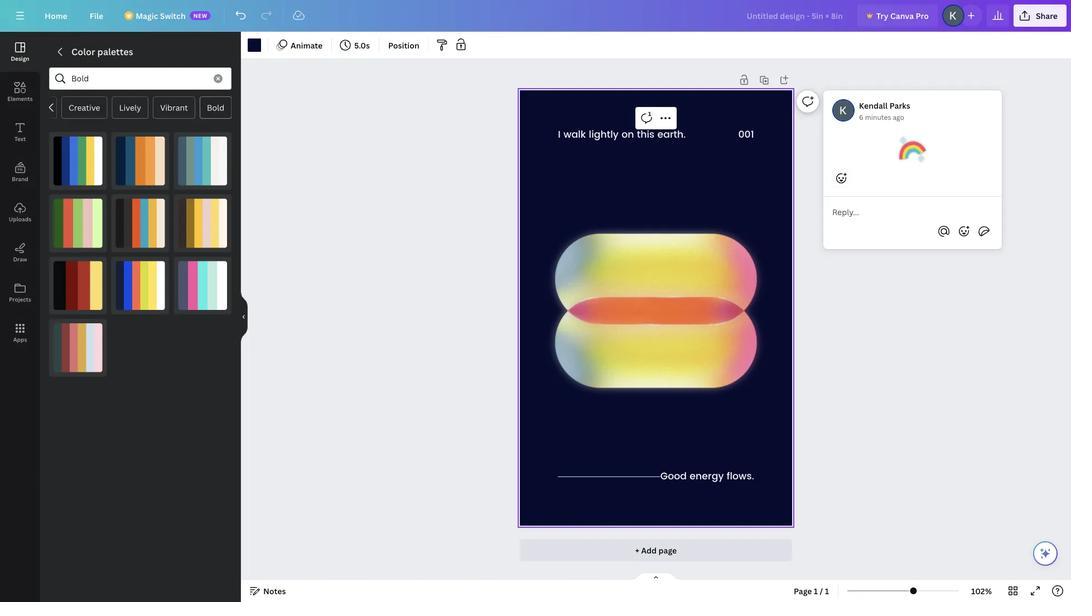 Task type: vqa. For each thing, say whether or not it's contained in the screenshot.
1 within the Button
yes



Task type: describe. For each thing, give the bounding box(es) containing it.
minutes
[[866, 112, 892, 122]]

color
[[71, 46, 95, 58]]

vibrant button
[[153, 97, 195, 119]]

design button
[[0, 32, 40, 72]]

share
[[1037, 10, 1059, 21]]

lively button
[[112, 97, 148, 119]]

main menu bar
[[0, 0, 1072, 32]]

magic
[[136, 10, 158, 21]]

creative button
[[61, 97, 107, 119]]

lightly
[[589, 127, 619, 143]]

home
[[45, 10, 67, 21]]

brand
[[12, 175, 28, 183]]

this
[[637, 127, 655, 143]]

projects button
[[0, 273, 40, 313]]

apply "neon noise" style image
[[116, 261, 165, 310]]

animate button
[[273, 36, 327, 54]]

kendall
[[860, 100, 888, 111]]

pro
[[916, 10, 930, 21]]

notes button
[[246, 583, 291, 601]]

uploads button
[[0, 193, 40, 233]]

page
[[659, 546, 677, 556]]

kendall parks list
[[824, 90, 1007, 285]]

share button
[[1014, 4, 1067, 27]]

text button
[[0, 112, 40, 152]]

canva assistant image
[[1040, 548, 1053, 561]]

5.0s
[[355, 40, 370, 51]]

try canva pro button
[[858, 4, 938, 27]]

hide image
[[241, 291, 248, 344]]

try canva pro
[[877, 10, 930, 21]]

Search color palettes search field
[[71, 68, 207, 89]]

apply "new dawn" style image
[[116, 137, 165, 186]]

canva
[[891, 10, 915, 21]]

apply "outback flower" style image
[[54, 261, 103, 310]]

palettes
[[97, 46, 133, 58]]

102% button
[[964, 583, 1000, 601]]

file
[[90, 10, 103, 21]]

102%
[[972, 587, 993, 597]]

brand button
[[0, 152, 40, 193]]

page
[[794, 587, 813, 597]]

creative
[[68, 102, 100, 113]]

apps
[[13, 336, 27, 344]]

add
[[642, 546, 657, 556]]

apply "mint sundae" style image
[[178, 261, 227, 310]]

+ add page button
[[520, 540, 793, 562]]

show pages image
[[630, 573, 683, 582]]

projects
[[9, 296, 31, 303]]

apply "milk carton" style image
[[178, 137, 227, 186]]

lively
[[119, 102, 141, 113]]

position button
[[384, 36, 424, 54]]

elements
[[7, 95, 33, 102]]

kendall parks 6 minutes ago
[[860, 100, 911, 122]]

try
[[877, 10, 889, 21]]

draw
[[13, 256, 27, 263]]

text
[[14, 135, 26, 143]]

001
[[739, 127, 755, 143]]



Task type: locate. For each thing, give the bounding box(es) containing it.
apply "lemon meringue" style image
[[178, 199, 227, 248]]

new
[[194, 12, 208, 19]]

design
[[11, 55, 29, 62]]

1 up this
[[649, 110, 652, 118]]

parks
[[890, 100, 911, 111]]

home link
[[36, 4, 76, 27]]

side panel tab list
[[0, 32, 40, 353]]

0 horizontal spatial 1
[[649, 110, 652, 118]]

apply "mid-century icon" style image
[[54, 324, 103, 373]]

1
[[649, 110, 652, 118], [814, 587, 819, 597], [826, 587, 830, 597]]

2 horizontal spatial 1
[[826, 587, 830, 597]]

elements button
[[0, 72, 40, 112]]

i walk lightly on this earth.
[[558, 127, 686, 143]]

earth.
[[658, 127, 686, 143]]

apply "skate park" style image
[[116, 199, 165, 248]]

fun
[[35, 102, 49, 113]]

flows.
[[727, 469, 755, 485]]

1 inside button
[[649, 110, 652, 118]]

good energy flows.
[[661, 469, 755, 485]]

position
[[389, 40, 420, 51]]

notes
[[264, 587, 286, 597]]

+ add page
[[636, 546, 677, 556]]

vibrant
[[160, 102, 188, 113]]

/
[[820, 587, 824, 597]]

fun button
[[28, 97, 57, 119]]

ago
[[893, 112, 905, 122]]

6
[[860, 112, 864, 122]]

apps button
[[0, 313, 40, 353]]

apply "90s arcade" style image
[[54, 137, 103, 186]]

uploads
[[9, 216, 31, 223]]

1 right /
[[826, 587, 830, 597]]

5.0s button
[[337, 36, 375, 54]]

on
[[622, 127, 634, 143]]

color palettes
[[71, 46, 133, 58]]

apply "watermelon" style image
[[54, 199, 103, 248]]

energy
[[690, 469, 724, 485]]

draw button
[[0, 233, 40, 273]]

walk
[[564, 127, 586, 143]]

expressing gratitude image
[[900, 136, 927, 163]]

+
[[636, 546, 640, 556]]

bold
[[207, 102, 224, 113]]

1 horizontal spatial 1
[[814, 587, 819, 597]]

#050a30 image
[[248, 39, 261, 52], [248, 39, 261, 52]]

bold button
[[200, 97, 232, 119]]

1 left /
[[814, 587, 819, 597]]

Design title text field
[[738, 4, 854, 27]]

file button
[[81, 4, 112, 27]]

good
[[661, 469, 687, 485]]

i
[[558, 127, 561, 143]]

Reply draft. Add a reply or @mention. text field
[[833, 206, 994, 218]]

1 button
[[638, 109, 656, 127]]

animate
[[291, 40, 323, 51]]

page 1 / 1
[[794, 587, 830, 597]]

switch
[[160, 10, 186, 21]]

magic switch
[[136, 10, 186, 21]]



